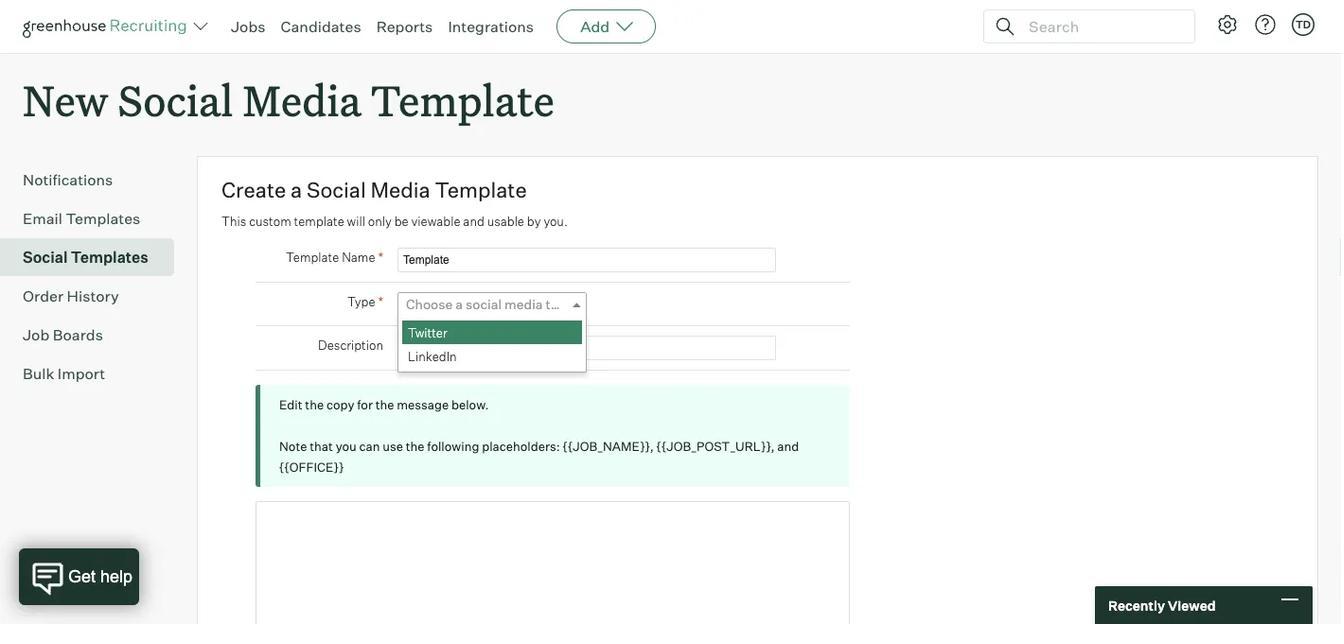 Task type: locate. For each thing, give the bounding box(es) containing it.
jobs
[[231, 17, 265, 36]]

templates up social templates link
[[66, 209, 140, 228]]

type *
[[347, 294, 383, 310]]

{{job_name}},
[[563, 439, 654, 454]]

templates down email templates link
[[71, 248, 148, 267]]

custom
[[249, 214, 291, 229]]

0 horizontal spatial a
[[291, 177, 302, 203]]

note that you can use the following placeholders:
[[279, 439, 563, 454]]

0 vertical spatial *
[[378, 249, 383, 266]]

0 vertical spatial templates
[[66, 209, 140, 228]]

edit the copy for the message below.
[[279, 398, 489, 413]]

* right type
[[378, 294, 383, 310]]

templates for email templates
[[66, 209, 140, 228]]

import
[[58, 365, 105, 383]]

td button
[[1288, 9, 1318, 40]]

1 vertical spatial *
[[378, 294, 383, 310]]

*
[[378, 249, 383, 266], [378, 294, 383, 310]]

templates for social templates
[[71, 248, 148, 267]]

media
[[243, 72, 361, 128], [371, 177, 430, 203]]

and right the {{job_post_url}},
[[777, 439, 799, 454]]

1 vertical spatial social
[[307, 177, 366, 203]]

the right use in the bottom left of the page
[[406, 439, 425, 454]]

and
[[463, 214, 484, 229], [777, 439, 799, 454]]

0 vertical spatial media
[[243, 72, 361, 128]]

0 horizontal spatial and
[[463, 214, 484, 229]]

you
[[336, 439, 357, 454]]

boards
[[53, 326, 103, 345]]

1 vertical spatial and
[[777, 439, 799, 454]]

* right 'name'
[[378, 249, 383, 266]]

for
[[357, 398, 373, 413]]

a for create
[[291, 177, 302, 203]]

a
[[291, 177, 302, 203], [456, 296, 463, 313]]

that
[[310, 439, 333, 454]]

type
[[347, 294, 375, 309]]

can
[[359, 439, 380, 454]]

template down 'integrations' link
[[371, 72, 555, 128]]

twitter
[[408, 325, 447, 340]]

template inside template name *
[[286, 250, 339, 265]]

viewed
[[1168, 597, 1216, 614]]

job
[[23, 326, 49, 345]]

a for choose
[[456, 296, 463, 313]]

0 vertical spatial template
[[371, 72, 555, 128]]

0 horizontal spatial social
[[23, 248, 68, 267]]

None text field
[[256, 502, 850, 625]]

choose
[[406, 296, 453, 313]]

template down template
[[286, 250, 339, 265]]

twitter linkedin
[[408, 325, 457, 364]]

social
[[118, 72, 233, 128], [307, 177, 366, 203], [23, 248, 68, 267]]

and left usable
[[463, 214, 484, 229]]

1 horizontal spatial and
[[777, 439, 799, 454]]

email templates link
[[23, 207, 167, 230]]

0 vertical spatial a
[[291, 177, 302, 203]]

2 vertical spatial template
[[286, 250, 339, 265]]

{{office}}
[[279, 460, 344, 475]]

1 horizontal spatial media
[[371, 177, 430, 203]]

reports
[[376, 17, 433, 36]]

a left social
[[456, 296, 463, 313]]

notifications link
[[23, 169, 167, 191]]

recently
[[1108, 597, 1165, 614]]

1 horizontal spatial a
[[456, 296, 463, 313]]

0 vertical spatial social
[[118, 72, 233, 128]]

the
[[305, 398, 324, 413], [375, 398, 394, 413], [406, 439, 425, 454]]

templates
[[66, 209, 140, 228], [71, 248, 148, 267]]

configure image
[[1216, 13, 1239, 36]]

placeholders:
[[482, 439, 560, 454]]

the right for
[[375, 398, 394, 413]]

following
[[427, 439, 479, 454]]

the right edit
[[305, 398, 324, 413]]

media up be on the top left of the page
[[371, 177, 430, 203]]

0 horizontal spatial the
[[305, 398, 324, 413]]

job boards
[[23, 326, 103, 345]]

1 vertical spatial a
[[456, 296, 463, 313]]

email templates
[[23, 209, 140, 228]]

and inside {{job_name}}, {{job_post_url}}, and {{office}}
[[777, 439, 799, 454]]

name
[[342, 250, 375, 265]]

template
[[371, 72, 555, 128], [435, 177, 527, 203], [286, 250, 339, 265]]

a up template
[[291, 177, 302, 203]]

1 vertical spatial templates
[[71, 248, 148, 267]]

create
[[221, 177, 286, 203]]

integrations
[[448, 17, 534, 36]]

media down candidates link
[[243, 72, 361, 128]]

td button
[[1292, 13, 1315, 36]]

job boards link
[[23, 324, 167, 347]]

you.
[[544, 214, 568, 229]]

1 vertical spatial media
[[371, 177, 430, 203]]

only
[[368, 214, 392, 229]]

template name *
[[286, 249, 383, 266]]

template up usable
[[435, 177, 527, 203]]

2 horizontal spatial social
[[307, 177, 366, 203]]

1 horizontal spatial social
[[118, 72, 233, 128]]



Task type: vqa. For each thing, say whether or not it's contained in the screenshot.
Boards
yes



Task type: describe. For each thing, give the bounding box(es) containing it.
candidates link
[[281, 17, 361, 36]]

choose a social media type
[[406, 296, 573, 313]]

2 vertical spatial social
[[23, 248, 68, 267]]

Description text field
[[397, 336, 776, 361]]

email
[[23, 209, 62, 228]]

use
[[383, 439, 403, 454]]

order history link
[[23, 285, 167, 308]]

integrations link
[[448, 17, 534, 36]]

0 vertical spatial and
[[463, 214, 484, 229]]

media
[[505, 296, 543, 313]]

order
[[23, 287, 63, 306]]

choose a social media type link
[[397, 293, 587, 316]]

copy
[[326, 398, 354, 413]]

2 * from the top
[[378, 294, 383, 310]]

1 * from the top
[[378, 249, 383, 266]]

{{job_post_url}},
[[656, 439, 775, 454]]

be
[[394, 214, 409, 229]]

this custom template will only be viewable and usable by you.
[[221, 214, 568, 229]]

this
[[221, 214, 246, 229]]

{{job_name}}, {{job_post_url}}, and {{office}}
[[279, 439, 799, 475]]

social templates
[[23, 248, 148, 267]]

template
[[294, 214, 344, 229]]

bulk import
[[23, 365, 105, 383]]

bulk
[[23, 365, 54, 383]]

edit
[[279, 398, 302, 413]]

notifications
[[23, 171, 113, 189]]

td
[[1296, 18, 1311, 31]]

new social media template
[[23, 72, 555, 128]]

social templates link
[[23, 246, 167, 269]]

below.
[[451, 398, 489, 413]]

by
[[527, 214, 541, 229]]

0 horizontal spatial media
[[243, 72, 361, 128]]

note
[[279, 439, 307, 454]]

linkedin
[[408, 349, 457, 364]]

bulk import link
[[23, 363, 167, 385]]

type
[[546, 296, 573, 313]]

description
[[318, 338, 383, 353]]

candidates
[[281, 17, 361, 36]]

order history
[[23, 287, 119, 306]]

1 horizontal spatial the
[[375, 398, 394, 413]]

history
[[67, 287, 119, 306]]

recently viewed
[[1108, 597, 1216, 614]]

add
[[580, 17, 610, 36]]

will
[[347, 214, 365, 229]]

message
[[397, 398, 449, 413]]

1 vertical spatial template
[[435, 177, 527, 203]]

Search text field
[[1024, 13, 1177, 40]]

Template Name text field
[[397, 248, 776, 273]]

usable
[[487, 214, 524, 229]]

jobs link
[[231, 17, 265, 36]]

2 horizontal spatial the
[[406, 439, 425, 454]]

greenhouse recruiting image
[[23, 15, 193, 38]]

social
[[466, 296, 502, 313]]

create a social media template
[[221, 177, 527, 203]]

reports link
[[376, 17, 433, 36]]

add button
[[557, 9, 656, 44]]

viewable
[[411, 214, 460, 229]]

new
[[23, 72, 108, 128]]



